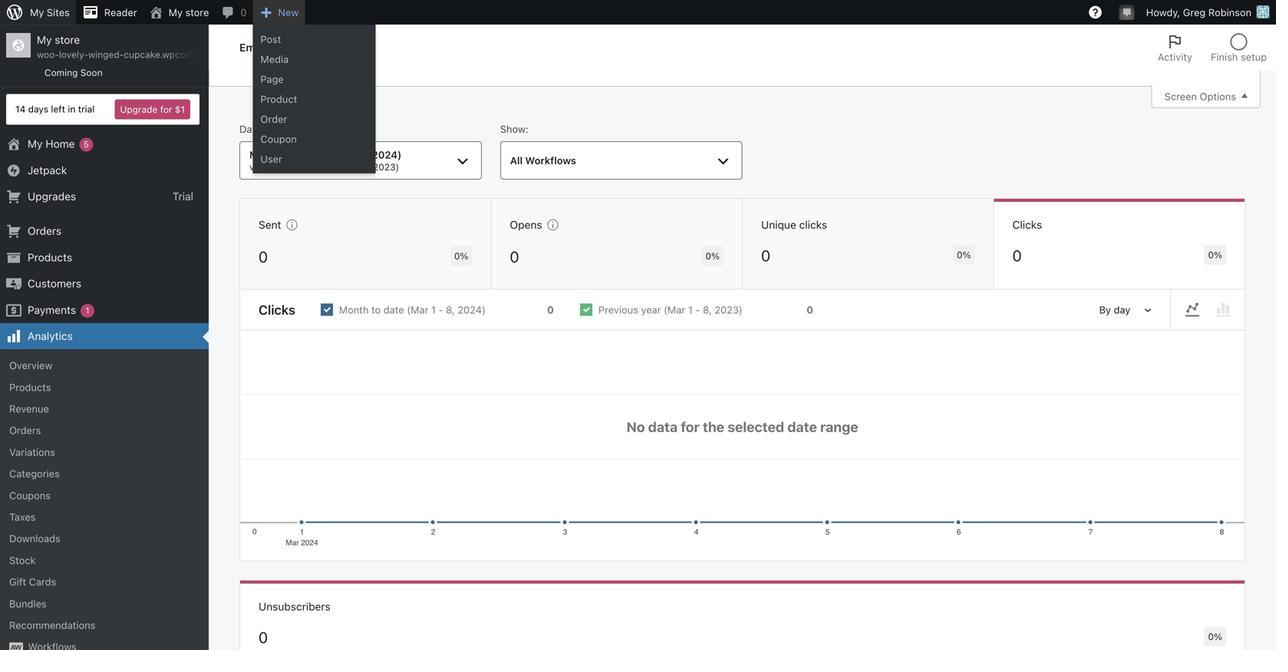 Task type: describe. For each thing, give the bounding box(es) containing it.
none checkbox containing month to date (mar 1 - 8, 2024)
[[308, 291, 567, 329]]

cupcake.wpcomstaging.com
[[124, 49, 247, 60]]

sites
[[47, 7, 70, 18]]

coupon
[[261, 133, 297, 145]]

store for my store
[[185, 7, 209, 18]]

0 inside 0 link
[[241, 7, 247, 18]]

unsubscribers
[[259, 601, 331, 613]]

month to date (mar 1 - 8, 2024) vs. previous year (mar 1 - 8, 2023)
[[250, 149, 402, 172]]

my for my store
[[169, 7, 183, 18]]

range
[[264, 123, 291, 135]]

screen options tab element
[[210, 71, 1261, 86]]

setup
[[1241, 51, 1268, 63]]

store for my store woo-lovely-winged-cupcake.wpcomstaging.com coming soon
[[55, 33, 80, 46]]

none checkbox containing previous year (mar 1 - 8, 2023)
[[567, 291, 827, 329]]

2 products link from the top
[[0, 376, 209, 398]]

:
[[526, 123, 529, 135]]

8, inside option
[[703, 304, 712, 316]]

to for month to date (mar 1 - 8, 2024) vs. previous year (mar 1 - 8, 2023)
[[283, 149, 293, 160]]

1 horizontal spatial year
[[641, 304, 661, 316]]

my sites
[[30, 7, 70, 18]]

previous year (mar 1 - 8, 2023)
[[599, 304, 743, 316]]

date for month to date (mar 1 - 8, 2024)
[[384, 304, 404, 316]]

woo-
[[37, 49, 59, 60]]

0 link
[[215, 0, 253, 25]]

upgrade for $1
[[120, 104, 185, 115]]

tracking
[[307, 41, 352, 54]]

variations link
[[0, 441, 209, 463]]

robinson
[[1209, 7, 1252, 18]]

1 horizontal spatial 2023)
[[715, 304, 743, 316]]

notification image
[[1121, 5, 1134, 18]]

for
[[160, 104, 172, 115]]

howdy, greg robinson
[[1147, 7, 1252, 18]]

screen options
[[1165, 91, 1237, 102]]

media
[[261, 53, 289, 65]]

1 vertical spatial products
[[9, 381, 51, 393]]

gift cards
[[9, 576, 56, 588]]

email & sms tracking
[[240, 41, 352, 54]]

screen options button
[[1152, 85, 1261, 108]]

unique clicks
[[762, 219, 828, 231]]

taxes link
[[0, 506, 209, 528]]

categories
[[9, 468, 60, 480]]

lovely-
[[59, 49, 88, 60]]

trial
[[173, 190, 193, 203]]

5
[[84, 139, 89, 149]]

reader link
[[76, 0, 143, 25]]

2023) inside month to date (mar 1 - 8, 2024) vs. previous year (mar 1 - 8, 2023)
[[373, 162, 399, 172]]

bundles link
[[0, 593, 209, 615]]

recommendations
[[9, 620, 95, 631]]

payments 1
[[28, 303, 89, 316]]

line chart image
[[1184, 301, 1202, 319]]

overview link
[[0, 355, 209, 376]]

taxes
[[9, 511, 36, 523]]

analytics link
[[0, 323, 209, 349]]

month for month to date (mar 1 - 8, 2024)
[[339, 304, 369, 316]]

jetpack
[[28, 164, 67, 176]]

1 performance indicators menu from the top
[[240, 198, 1246, 290]]

2024) for month to date (mar 1 - 8, 2024) vs. previous year (mar 1 - 8, 2023)
[[372, 149, 402, 160]]

clicks inside performance indicators menu
[[1013, 219, 1043, 231]]

tab list containing activity
[[1149, 25, 1277, 71]]

1 vertical spatial clicks
[[259, 302, 295, 318]]

downloads link
[[0, 528, 209, 550]]

soon
[[80, 67, 103, 78]]

howdy,
[[1147, 7, 1181, 18]]

coming
[[45, 67, 78, 78]]

clicks
[[800, 219, 828, 231]]

14
[[15, 104, 26, 115]]

my store
[[169, 7, 209, 18]]

bundles
[[9, 598, 47, 609]]

0 vertical spatial orders
[[28, 225, 62, 237]]

finish
[[1211, 51, 1239, 63]]

unique
[[762, 219, 797, 231]]

stock
[[9, 555, 36, 566]]

post
[[261, 33, 281, 45]]

gift
[[9, 576, 26, 588]]

home
[[46, 137, 75, 150]]

coupons link
[[0, 485, 209, 506]]

month to date (mar 1 - 8, 2024)
[[339, 304, 486, 316]]

0% for unsubscribers
[[1209, 632, 1223, 642]]

toolbar navigation
[[0, 0, 1277, 174]]

all
[[510, 155, 523, 166]]

reader
[[104, 7, 137, 18]]

recommendations link
[[0, 615, 209, 636]]

- inside checkbox
[[439, 304, 443, 316]]

finish setup button
[[1202, 25, 1277, 71]]

media link
[[253, 49, 376, 69]]

2 orders link from the top
[[0, 420, 209, 441]]

my store link
[[143, 0, 215, 25]]

year inside month to date (mar 1 - 8, 2024) vs. previous year (mar 1 - 8, 2023)
[[304, 162, 323, 172]]

&
[[270, 41, 278, 54]]

greg
[[1184, 7, 1206, 18]]

screen
[[1165, 91, 1198, 102]]

my home 5
[[28, 137, 89, 150]]

my store woo-lovely-winged-cupcake.wpcomstaging.com coming soon
[[37, 33, 247, 78]]

analytics
[[28, 330, 73, 342]]

days
[[28, 104, 48, 115]]



Task type: vqa. For each thing, say whether or not it's contained in the screenshot.
Month corresponding to Month to date (Mar 1 - 8, 2024) vs. Previous year (Mar 1 - 8, 2023)
yes



Task type: locate. For each thing, give the bounding box(es) containing it.
date inside month to date (mar 1 - 8, 2024) vs. previous year (mar 1 - 8, 2023)
[[296, 149, 317, 160]]

$1
[[175, 104, 185, 115]]

1
[[345, 149, 350, 160], [348, 162, 353, 172], [431, 304, 436, 316], [688, 304, 693, 316], [85, 305, 89, 315]]

1 vertical spatial store
[[55, 33, 80, 46]]

2024) inside month to date (mar 1 - 8, 2024) vs. previous year (mar 1 - 8, 2023)
[[372, 149, 402, 160]]

my for my sites
[[30, 7, 44, 18]]

1 vertical spatial products link
[[0, 376, 209, 398]]

winged-
[[88, 49, 124, 60]]

menu bar
[[1172, 296, 1245, 324]]

order
[[261, 113, 287, 125]]

date
[[296, 149, 317, 160], [384, 304, 404, 316]]

sms
[[281, 41, 304, 54]]

products link down analytics link on the left of page
[[0, 376, 209, 398]]

1 horizontal spatial to
[[372, 304, 381, 316]]

page link
[[253, 69, 376, 89]]

revenue link
[[0, 398, 209, 420]]

1 vertical spatial orders
[[9, 425, 41, 436]]

date range
[[240, 123, 291, 135]]

1 vertical spatial 2024)
[[458, 304, 486, 316]]

0 vertical spatial previous
[[265, 162, 302, 172]]

post link
[[253, 29, 376, 49]]

opens
[[510, 219, 542, 231]]

my up cupcake.wpcomstaging.com
[[169, 7, 183, 18]]

categories link
[[0, 463, 209, 485]]

previous inside option
[[599, 304, 639, 316]]

(mar
[[320, 149, 343, 160], [326, 162, 346, 172], [407, 304, 429, 316], [664, 304, 686, 316]]

my sites link
[[0, 0, 76, 25]]

0 vertical spatial 2024)
[[372, 149, 402, 160]]

1 vertical spatial to
[[372, 304, 381, 316]]

1 horizontal spatial date
[[384, 304, 404, 316]]

- inside option
[[696, 304, 700, 316]]

coupons
[[9, 490, 51, 501]]

vs.
[[250, 162, 262, 172]]

0 vertical spatial clicks
[[1013, 219, 1043, 231]]

left
[[51, 104, 65, 115]]

0 vertical spatial to
[[283, 149, 293, 160]]

orders down revenue
[[9, 425, 41, 436]]

1 vertical spatial performance indicators menu
[[240, 580, 1246, 650]]

finish setup
[[1211, 51, 1268, 63]]

0 vertical spatial store
[[185, 7, 209, 18]]

revenue
[[9, 403, 49, 415]]

customers
[[28, 277, 81, 290]]

None checkbox
[[567, 291, 827, 329]]

email
[[240, 41, 268, 54]]

user
[[261, 153, 282, 165]]

product link
[[253, 89, 376, 109]]

all workflows
[[510, 155, 577, 166]]

all workflows button
[[500, 141, 743, 180]]

stock link
[[0, 550, 209, 571]]

overview
[[9, 360, 53, 371]]

clicks
[[1013, 219, 1043, 231], [259, 302, 295, 318]]

activity button
[[1149, 25, 1202, 71]]

orders link up categories link
[[0, 420, 209, 441]]

products link up customers
[[0, 244, 209, 271]]

order link
[[253, 109, 376, 129]]

1 vertical spatial previous
[[599, 304, 639, 316]]

0 horizontal spatial to
[[283, 149, 293, 160]]

previous
[[265, 162, 302, 172], [599, 304, 639, 316]]

previous inside month to date (mar 1 - 8, 2024) vs. previous year (mar 1 - 8, 2023)
[[265, 162, 302, 172]]

8,
[[360, 149, 370, 160], [362, 162, 371, 172], [446, 304, 455, 316], [703, 304, 712, 316]]

0% for unique clicks
[[957, 250, 972, 260]]

0 vertical spatial month
[[250, 149, 280, 160]]

coupon link
[[253, 129, 376, 149]]

0 vertical spatial performance indicators menu
[[240, 198, 1246, 290]]

date for month to date (mar 1 - 8, 2024) vs. previous year (mar 1 - 8, 2023)
[[296, 149, 317, 160]]

1 orders link from the top
[[0, 218, 209, 244]]

2023)
[[373, 162, 399, 172], [715, 304, 743, 316]]

upgrades
[[28, 190, 76, 203]]

0 horizontal spatial date
[[296, 149, 317, 160]]

0 vertical spatial 2023)
[[373, 162, 399, 172]]

orders down upgrades
[[28, 225, 62, 237]]

store inside my store link
[[185, 7, 209, 18]]

options
[[1200, 91, 1237, 102]]

0
[[241, 7, 247, 18], [762, 247, 771, 265], [1013, 247, 1022, 265], [259, 248, 268, 266], [510, 248, 519, 266], [547, 304, 554, 316], [807, 304, 814, 316], [259, 629, 268, 647]]

0 horizontal spatial month
[[250, 149, 280, 160]]

0 vertical spatial products link
[[0, 244, 209, 271]]

0 vertical spatial products
[[28, 251, 72, 264]]

my
[[30, 7, 44, 18], [169, 7, 183, 18], [37, 33, 52, 46], [28, 137, 43, 150]]

0 vertical spatial orders link
[[0, 218, 209, 244]]

1 horizontal spatial clicks
[[1013, 219, 1043, 231]]

activity
[[1158, 51, 1193, 63]]

show
[[500, 123, 526, 135]]

products down overview
[[9, 381, 51, 393]]

product
[[261, 93, 297, 105]]

products up customers
[[28, 251, 72, 264]]

my left home
[[28, 137, 43, 150]]

1 products link from the top
[[0, 244, 209, 271]]

1 inside 'payments 1'
[[85, 305, 89, 315]]

0 horizontal spatial 2023)
[[373, 162, 399, 172]]

user link
[[253, 149, 376, 169]]

1 horizontal spatial store
[[185, 7, 209, 18]]

-
[[353, 149, 357, 160], [355, 162, 360, 172], [439, 304, 443, 316], [696, 304, 700, 316]]

1 horizontal spatial 2024)
[[458, 304, 486, 316]]

bar chart image
[[1215, 301, 1233, 319]]

my for my store woo-lovely-winged-cupcake.wpcomstaging.com coming soon
[[37, 33, 52, 46]]

1 vertical spatial date
[[384, 304, 404, 316]]

to inside month to date (mar 1 - 8, 2024) vs. previous year (mar 1 - 8, 2023)
[[283, 149, 293, 160]]

products link
[[0, 244, 209, 271], [0, 376, 209, 398]]

my for my home 5
[[28, 137, 43, 150]]

14 days left in trial
[[15, 104, 95, 115]]

customers link
[[0, 271, 209, 297]]

0 vertical spatial date
[[296, 149, 317, 160]]

0%
[[957, 250, 972, 260], [1209, 250, 1223, 260], [454, 251, 469, 262], [706, 251, 720, 262], [1209, 632, 1223, 642]]

my up woo-
[[37, 33, 52, 46]]

main menu navigation
[[0, 25, 247, 650]]

store up lovely-
[[55, 33, 80, 46]]

0 horizontal spatial clicks
[[259, 302, 295, 318]]

0 vertical spatial year
[[304, 162, 323, 172]]

new link
[[253, 0, 305, 25]]

payments
[[28, 303, 76, 316]]

upgrade
[[120, 104, 158, 115]]

gift cards link
[[0, 571, 209, 593]]

performance indicators menu
[[240, 198, 1246, 290], [240, 580, 1246, 650]]

2 performance indicators menu from the top
[[240, 580, 1246, 650]]

month for month to date (mar 1 - 8, 2024) vs. previous year (mar 1 - 8, 2023)
[[250, 149, 280, 160]]

my inside my store woo-lovely-winged-cupcake.wpcomstaging.com coming soon
[[37, 33, 52, 46]]

orders link
[[0, 218, 209, 244], [0, 420, 209, 441]]

0% for clicks
[[1209, 250, 1223, 260]]

to for month to date (mar 1 - 8, 2024)
[[372, 304, 381, 316]]

1 vertical spatial year
[[641, 304, 661, 316]]

1 horizontal spatial month
[[339, 304, 369, 316]]

cards
[[29, 576, 56, 588]]

1 vertical spatial orders link
[[0, 420, 209, 441]]

month inside month to date (mar 1 - 8, 2024) vs. previous year (mar 1 - 8, 2023)
[[250, 149, 280, 160]]

orders
[[28, 225, 62, 237], [9, 425, 41, 436]]

2024)
[[372, 149, 402, 160], [458, 304, 486, 316]]

tab list
[[1149, 25, 1277, 71]]

store inside my store woo-lovely-winged-cupcake.wpcomstaging.com coming soon
[[55, 33, 80, 46]]

page
[[261, 73, 284, 85]]

0 horizontal spatial 2024)
[[372, 149, 402, 160]]

2024) for month to date (mar 1 - 8, 2024)
[[458, 304, 486, 316]]

jetpack link
[[0, 157, 209, 183]]

1 vertical spatial month
[[339, 304, 369, 316]]

automatewoo element
[[9, 643, 23, 650]]

0 horizontal spatial year
[[304, 162, 323, 172]]

orders link up the customers link
[[0, 218, 209, 244]]

1 horizontal spatial previous
[[599, 304, 639, 316]]

new
[[278, 7, 299, 18]]

1 vertical spatial 2023)
[[715, 304, 743, 316]]

0 horizontal spatial previous
[[265, 162, 302, 172]]

my left the sites
[[30, 7, 44, 18]]

products
[[28, 251, 72, 264], [9, 381, 51, 393]]

upgrade for $1 button
[[115, 99, 190, 119]]

variations
[[9, 446, 55, 458]]

None checkbox
[[308, 291, 567, 329]]

show :
[[500, 123, 529, 135]]

store left 0 link
[[185, 7, 209, 18]]

store
[[185, 7, 209, 18], [55, 33, 80, 46]]

in
[[68, 104, 76, 115]]

0 horizontal spatial store
[[55, 33, 80, 46]]

trial
[[78, 104, 95, 115]]



